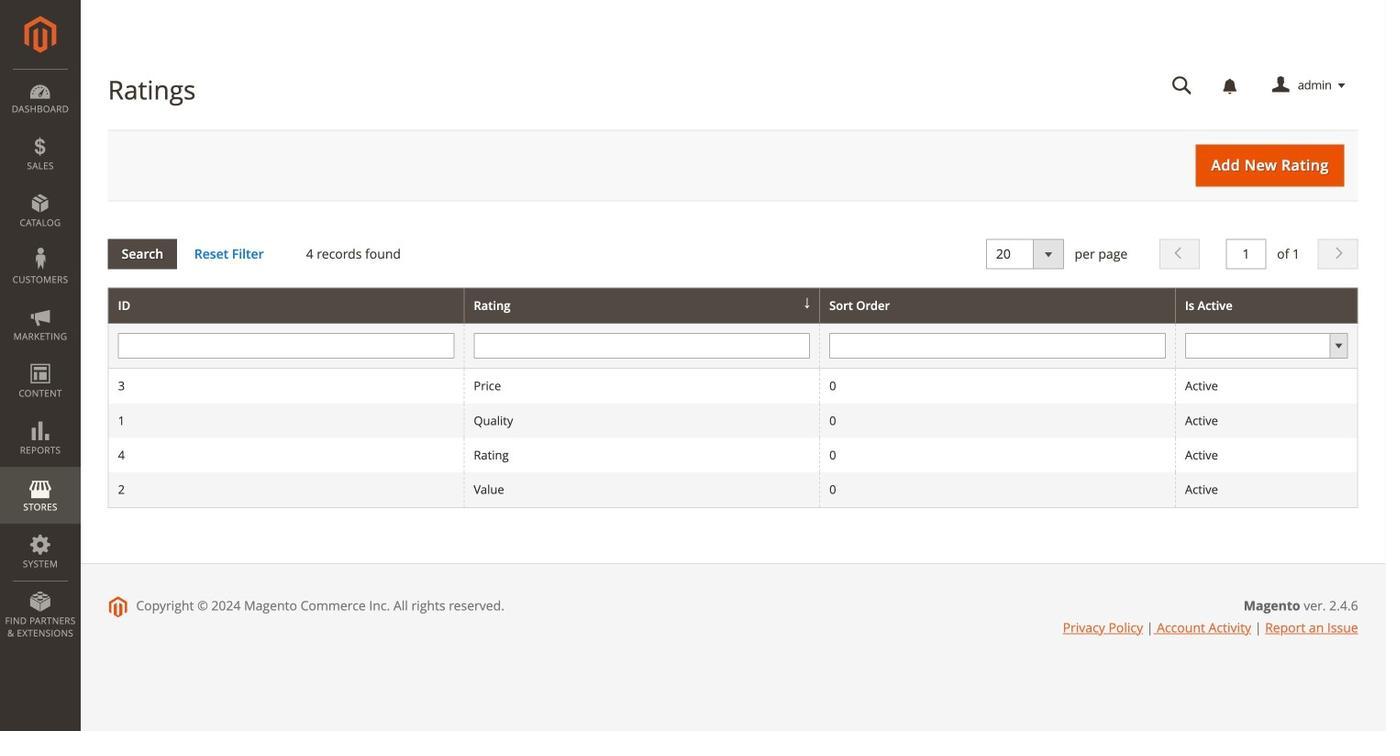 Task type: locate. For each thing, give the bounding box(es) containing it.
None text field
[[1226, 239, 1267, 269]]

magento admin panel image
[[24, 16, 56, 53]]

None text field
[[1160, 70, 1206, 102], [118, 333, 455, 359], [474, 333, 810, 359], [830, 333, 1166, 359], [1160, 70, 1206, 102], [118, 333, 455, 359], [474, 333, 810, 359], [830, 333, 1166, 359]]

menu bar
[[0, 69, 81, 649]]



